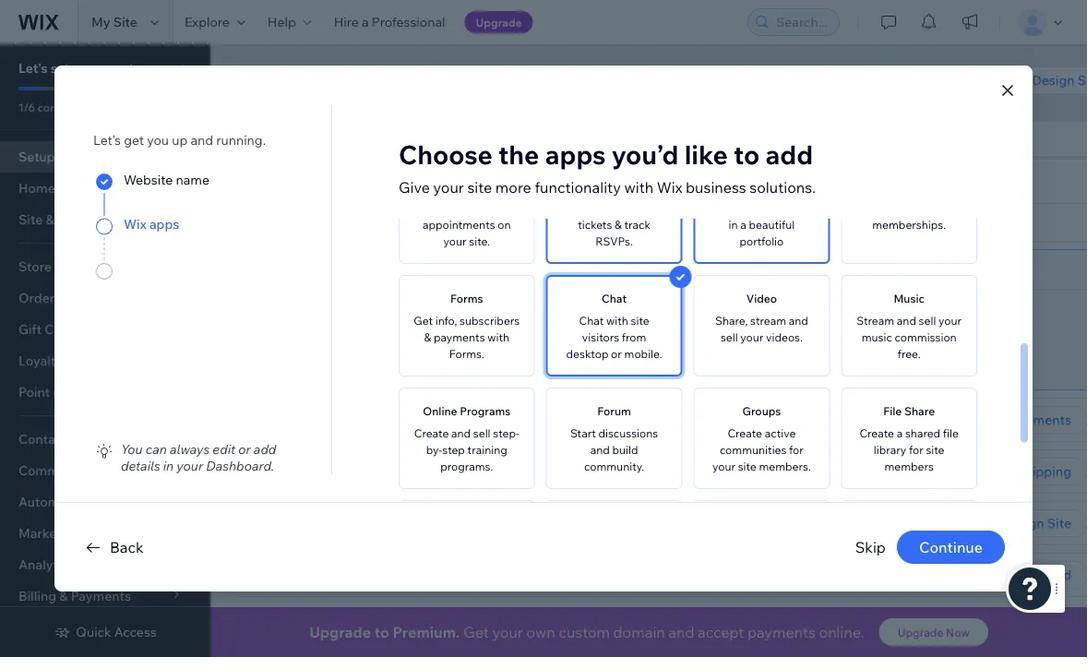 Task type: vqa. For each thing, say whether or not it's contained in the screenshot.
Coupon to the right
no



Task type: locate. For each thing, give the bounding box(es) containing it.
custom right 'own'
[[559, 623, 610, 642]]

0 vertical spatial apps
[[545, 138, 606, 171]]

started
[[1026, 567, 1072, 583]]

1 vertical spatial let's set up your store
[[233, 147, 408, 168]]

2 vertical spatial to
[[375, 623, 389, 642]]

and
[[191, 132, 213, 148], [423, 305, 446, 321], [789, 314, 809, 328], [897, 314, 917, 328], [452, 427, 471, 441], [591, 443, 610, 457], [366, 464, 389, 480], [669, 623, 695, 642]]

0 horizontal spatial get
[[414, 314, 433, 328]]

your up commission
[[939, 314, 962, 328]]

0 vertical spatial or
[[611, 347, 622, 361]]

and inside forum start discussions and build community.
[[591, 443, 610, 457]]

your up beautiful
[[764, 201, 787, 215]]

up left 'payment'
[[292, 412, 308, 428]]

methods
[[367, 412, 421, 428]]

0 vertical spatial to
[[331, 67, 357, 99]]

0 horizontal spatial upgrade
[[309, 623, 371, 642]]

showcase
[[709, 201, 762, 215]]

domain up find your perfect domain and secure it in a few clicks.
[[383, 261, 430, 277]]

apps down website name
[[149, 216, 179, 232]]

create events, sell tickets & track rsvps.
[[568, 201, 662, 249]]

create up tickets
[[568, 201, 602, 215]]

payments
[[434, 331, 485, 345], [748, 623, 816, 642]]

let's set up your store up "completed"
[[18, 60, 155, 76]]

payments left online. at the bottom right of the page
[[748, 623, 816, 642]]

your down 'my'
[[91, 60, 119, 76]]

events,
[[605, 201, 642, 215]]

1 horizontal spatial or
[[611, 347, 622, 361]]

edit
[[213, 441, 236, 457]]

0 vertical spatial design
[[1033, 72, 1075, 88]]

store left type at top left
[[346, 214, 377, 230]]

details
[[121, 458, 160, 474]]

0 horizontal spatial let's
[[18, 60, 48, 76]]

2 vertical spatial store
[[346, 214, 377, 230]]

to left premium.
[[375, 623, 389, 642]]

let's
[[93, 132, 121, 148]]

1 vertical spatial let's
[[233, 147, 270, 168]]

set for set up payments
[[967, 412, 988, 428]]

your inside groups create active communities for your site members.
[[713, 460, 736, 474]]

your down communities
[[713, 460, 736, 474]]

0 horizontal spatial site
[[113, 14, 137, 30]]

create up library
[[860, 427, 895, 441]]

up up "completed"
[[72, 60, 88, 76]]

training
[[468, 443, 508, 457]]

1 horizontal spatial apps
[[545, 138, 606, 171]]

name
[[176, 171, 210, 188]]

members
[[885, 460, 934, 474]]

or inside chat chat with site visitors from desktop or mobile.
[[611, 347, 622, 361]]

wix down you'd
[[657, 178, 683, 197]]

0 vertical spatial set
[[51, 60, 70, 76]]

with up visitors
[[607, 314, 629, 328]]

1 horizontal spatial in
[[503, 305, 514, 321]]

tickets
[[578, 218, 612, 232]]

secure
[[449, 305, 489, 321]]

or
[[611, 347, 622, 361], [238, 441, 251, 457]]

store up give
[[366, 147, 408, 168]]

store
[[122, 60, 155, 76], [366, 147, 408, 168], [346, 214, 377, 230]]

2 horizontal spatial in
[[729, 218, 738, 232]]

upgrade inside upgrade now button
[[898, 626, 944, 639]]

& up rsvps.
[[615, 218, 622, 232]]

1 horizontal spatial let's set up your store
[[233, 147, 408, 168]]

in inside showcase your work in a beautiful portfolio
[[729, 218, 738, 232]]

set up payments
[[967, 412, 1072, 428]]

2 vertical spatial domain
[[614, 623, 666, 642]]

wix
[[657, 178, 683, 197], [124, 216, 147, 232]]

a inside showcase your work in a beautiful portfolio
[[741, 218, 747, 232]]

1 horizontal spatial set
[[274, 147, 298, 168]]

create inside online programs create and sell step- by-step training programs.
[[414, 427, 449, 441]]

site inside chat chat with site visitors from desktop or mobile.
[[631, 314, 650, 328]]

you
[[147, 132, 169, 148]]

site inside choose the apps you'd like to add give your site more functionality with wix business solutions.
[[468, 178, 492, 197]]

0 horizontal spatial for
[[790, 443, 804, 457]]

active
[[765, 427, 796, 441]]

file
[[944, 427, 959, 441]]

and up step
[[452, 427, 471, 441]]

shipping
[[311, 464, 363, 480]]

hire a professional link
[[323, 0, 457, 44]]

hire
[[334, 14, 359, 30]]

1 horizontal spatial for
[[910, 443, 924, 457]]

beautiful
[[749, 218, 795, 232]]

or up dashboard.
[[238, 441, 251, 457]]

set up shipping button
[[956, 458, 1088, 486]]

0 vertical spatial with
[[625, 178, 654, 197]]

to right like
[[734, 138, 760, 171]]

delivery
[[392, 464, 440, 480]]

add up solutions.
[[766, 138, 814, 171]]

1 vertical spatial site
[[1048, 515, 1072, 531]]

a down showcase
[[741, 218, 747, 232]]

setup
[[18, 149, 55, 165]]

domain left accept
[[614, 623, 666, 642]]

wix apps
[[124, 216, 179, 232]]

up for shipping
[[996, 464, 1014, 480]]

programs
[[460, 405, 511, 418]]

your right find
[[298, 305, 325, 321]]

1 horizontal spatial get
[[464, 623, 489, 642]]

1 horizontal spatial upgrade
[[476, 15, 522, 29]]

desktop
[[567, 347, 609, 361]]

get left the info,
[[414, 314, 433, 328]]

store down my site
[[122, 60, 155, 76]]

domain
[[383, 261, 430, 277], [375, 305, 420, 321], [614, 623, 666, 642]]

website name
[[124, 171, 210, 188]]

choose the apps you'd like to add give your site more functionality with wix business solutions.
[[399, 138, 816, 197]]

0 horizontal spatial payments
[[434, 331, 485, 345]]

create
[[568, 201, 602, 215], [414, 427, 449, 441], [728, 427, 763, 441], [860, 427, 895, 441]]

2 vertical spatial in
[[163, 458, 174, 474]]

site up schedule at the left top of the page
[[468, 178, 492, 197]]

1 vertical spatial to
[[734, 138, 760, 171]]

0 horizontal spatial to
[[331, 67, 357, 99]]

up inside sidebar element
[[72, 60, 88, 76]]

0 horizontal spatial or
[[238, 441, 251, 457]]

hire a professional
[[334, 14, 446, 30]]

& inside create events, sell tickets & track rsvps.
[[615, 218, 622, 232]]

a up library
[[897, 427, 903, 441]]

sell up training
[[474, 427, 491, 441]]

1 vertical spatial up
[[996, 464, 1014, 480]]

upgrade for upgrade to premium. get your own custom domain and accept payments online.
[[309, 623, 371, 642]]

site
[[113, 14, 137, 30], [1048, 515, 1072, 531]]

your inside choose the apps you'd like to add give your site more functionality with wix business solutions.
[[434, 178, 464, 197]]

forms.
[[449, 347, 485, 361]]

design left si at the top of page
[[1033, 72, 1075, 88]]

a left few
[[517, 305, 524, 321]]

0 vertical spatial custom
[[334, 261, 380, 277]]

welcome
[[211, 67, 325, 99]]

and up videos. on the bottom right
[[789, 314, 809, 328]]

payments inside forms get info, subscribers & payments with forms.
[[434, 331, 485, 345]]

site right 'my'
[[113, 14, 137, 30]]

perfect
[[328, 305, 372, 321]]

online programs create and sell step- by-step training programs.
[[414, 405, 520, 474]]

2 horizontal spatial get
[[1001, 567, 1023, 583]]

0 vertical spatial add
[[766, 138, 814, 171]]

you
[[121, 441, 143, 457]]

let
[[416, 201, 432, 215]]

1 vertical spatial in
[[503, 305, 514, 321]]

your inside you can always edit or add details in your dashboard.
[[177, 458, 203, 474]]

subscribers
[[460, 314, 520, 328]]

0 horizontal spatial let's set up your store
[[18, 60, 155, 76]]

& for payments
[[424, 331, 431, 345]]

& for track
[[615, 218, 622, 232]]

2 horizontal spatial let's
[[609, 342, 638, 358]]

for down shared
[[910, 443, 924, 457]]

with inside forms get info, subscribers & payments with forms.
[[488, 331, 510, 345]]

1 for from the left
[[790, 443, 804, 457]]

in down showcase
[[729, 218, 738, 232]]

1 vertical spatial payments
[[748, 623, 816, 642]]

up left shipping
[[996, 464, 1014, 480]]

1 horizontal spatial site
[[1048, 515, 1072, 531]]

create inside create events, sell tickets & track rsvps.
[[568, 201, 602, 215]]

0 vertical spatial in
[[729, 218, 738, 232]]

type
[[380, 214, 407, 230]]

design inside button
[[1002, 515, 1045, 531]]

0 horizontal spatial add
[[254, 441, 276, 457]]

upgrade up dashboard
[[476, 15, 522, 29]]

up left payments
[[991, 412, 1009, 428]]

1 vertical spatial or
[[238, 441, 251, 457]]

1 vertical spatial get
[[1001, 567, 1023, 583]]

2 horizontal spatial upgrade
[[898, 626, 944, 639]]

your down hire a professional link
[[362, 67, 418, 99]]

give
[[399, 178, 430, 197]]

0 vertical spatial get
[[414, 314, 433, 328]]

your down always
[[177, 458, 203, 474]]

upgrade left now
[[898, 626, 944, 639]]

sell inside create events, sell tickets & track rsvps.
[[644, 201, 662, 215]]

1 vertical spatial set
[[274, 147, 298, 168]]

like
[[685, 138, 728, 171]]

and up community.
[[591, 443, 610, 457]]

1 vertical spatial apps
[[149, 216, 179, 232]]

wix down website on the top left of the page
[[124, 216, 147, 232]]

0 vertical spatial let's
[[18, 60, 48, 76]]

in down the can
[[163, 458, 174, 474]]

or inside you can always edit or add details in your dashboard.
[[238, 441, 251, 457]]

your up clients
[[434, 178, 464, 197]]

site down communities
[[738, 460, 757, 474]]

2 horizontal spatial to
[[734, 138, 760, 171]]

and left delivery
[[366, 464, 389, 480]]

1 horizontal spatial custom
[[559, 623, 610, 642]]

1 horizontal spatial to
[[375, 623, 389, 642]]

apps up functionality
[[545, 138, 606, 171]]

point of sale
[[18, 384, 95, 400]]

get left started
[[1001, 567, 1023, 583]]

it
[[492, 305, 500, 321]]

0 vertical spatial payments
[[434, 331, 485, 345]]

upgrade for upgrade
[[476, 15, 522, 29]]

get inside button
[[1001, 567, 1023, 583]]

payments up forms. at the left bottom of the page
[[434, 331, 485, 345]]

to down hire in the top of the page
[[331, 67, 357, 99]]

domain right perfect
[[375, 305, 420, 321]]

1 horizontal spatial wix
[[657, 178, 683, 197]]

site inside button
[[1048, 515, 1072, 531]]

professional
[[372, 14, 446, 30]]

design down set up shipping button
[[1002, 515, 1045, 531]]

0 vertical spatial domain
[[383, 261, 430, 277]]

up up the update
[[302, 147, 323, 168]]

1 vertical spatial add
[[254, 441, 276, 457]]

1 horizontal spatial &
[[615, 218, 622, 232]]

forms
[[451, 292, 483, 306]]

rsvps.
[[596, 235, 633, 249]]

create up communities
[[728, 427, 763, 441]]

and inside "video share, stream and sell your videos."
[[789, 314, 809, 328]]

let's set up your store up "update your store type"
[[233, 147, 408, 168]]

set up shipping
[[973, 464, 1072, 480]]

get right premium.
[[464, 623, 489, 642]]

site up started
[[1048, 515, 1072, 531]]

add up dashboard.
[[254, 441, 276, 457]]

create up by-
[[414, 427, 449, 441]]

design
[[1033, 72, 1075, 88], [1002, 515, 1045, 531]]

0 horizontal spatial in
[[163, 458, 174, 474]]

in right it
[[503, 305, 514, 321]]

0 horizontal spatial apps
[[149, 216, 179, 232]]

your
[[91, 60, 119, 76], [362, 67, 418, 99], [326, 147, 362, 168], [434, 178, 464, 197], [764, 201, 787, 215], [316, 214, 343, 230], [444, 235, 467, 249], [298, 305, 325, 321], [939, 314, 962, 328], [741, 331, 764, 345], [177, 458, 203, 474], [713, 460, 736, 474], [493, 623, 523, 642]]

1 vertical spatial wix
[[124, 216, 147, 232]]

up
[[72, 60, 88, 76], [172, 132, 188, 148], [302, 147, 323, 168], [292, 412, 308, 428], [292, 464, 308, 480]]

& inside forms get info, subscribers & payments with forms.
[[424, 331, 431, 345]]

sell up track
[[644, 201, 662, 215]]

0 horizontal spatial wix
[[124, 216, 147, 232]]

0 horizontal spatial set
[[51, 60, 70, 76]]

to
[[331, 67, 357, 99], [734, 138, 760, 171], [375, 623, 389, 642]]

help
[[268, 14, 296, 30]]

with down subscribers
[[488, 331, 510, 345]]

0 vertical spatial &
[[615, 218, 622, 232]]

choose
[[399, 138, 493, 171]]

set right running.
[[274, 147, 298, 168]]

a right hire in the top of the page
[[362, 14, 369, 30]]

site for design site
[[1048, 515, 1072, 531]]

sell
[[644, 201, 662, 215], [919, 314, 937, 328], [721, 331, 738, 345], [474, 427, 491, 441]]

1 vertical spatial domain
[[375, 305, 420, 321]]

0 vertical spatial site
[[113, 14, 137, 30]]

0 vertical spatial wix
[[657, 178, 683, 197]]

or down visitors
[[611, 347, 622, 361]]

apps
[[545, 138, 606, 171], [149, 216, 179, 232]]

upgrade inside upgrade button
[[476, 15, 522, 29]]

1 horizontal spatial let's
[[233, 147, 270, 168]]

with up events,
[[625, 178, 654, 197]]

video share, stream and sell your videos.
[[716, 292, 809, 345]]

let's inside sidebar element
[[18, 60, 48, 76]]

premium.
[[393, 623, 460, 642]]

store inside sidebar element
[[122, 60, 155, 76]]

1 vertical spatial with
[[607, 314, 629, 328]]

schedule
[[471, 201, 518, 215]]

completed
[[38, 100, 93, 114]]

upgrade to premium. get your own custom domain and accept payments online.
[[309, 623, 865, 642]]

your inside music stream and sell your music commission free.
[[939, 314, 962, 328]]

2 vertical spatial get
[[464, 623, 489, 642]]

0 vertical spatial up
[[991, 412, 1009, 428]]

get started button
[[984, 561, 1088, 589]]

& down find your perfect domain and secure it in a few clicks.
[[424, 331, 431, 345]]

with inside choose the apps you'd like to add give your site more functionality with wix business solutions.
[[625, 178, 654, 197]]

your down appointments
[[444, 235, 467, 249]]

set up payment methods
[[269, 412, 421, 428]]

1 vertical spatial &
[[424, 331, 431, 345]]

your down stream
[[741, 331, 764, 345]]

mobile.
[[625, 347, 663, 361]]

sell up commission
[[919, 314, 937, 328]]

site for my site
[[113, 14, 137, 30]]

design site
[[1002, 515, 1072, 531]]

sell inside online programs create and sell step- by-step training programs.
[[474, 427, 491, 441]]

and down the music
[[897, 314, 917, 328]]

upgrade left premium.
[[309, 623, 371, 642]]

site up from
[[631, 314, 650, 328]]

2 for from the left
[[910, 443, 924, 457]]

2 vertical spatial let's
[[609, 342, 638, 358]]

in inside you can always edit or add details in your dashboard.
[[163, 458, 174, 474]]

0 horizontal spatial &
[[424, 331, 431, 345]]

set up 1/6 completed
[[51, 60, 70, 76]]

custom up perfect
[[334, 261, 380, 277]]

2 vertical spatial with
[[488, 331, 510, 345]]

set up payments button
[[951, 406, 1088, 434]]

1 horizontal spatial add
[[766, 138, 814, 171]]

set for set up payment methods
[[269, 412, 289, 428]]

clients
[[435, 201, 469, 215]]

payment
[[311, 412, 364, 428]]

sell down share,
[[721, 331, 738, 345]]

sell inside music stream and sell your music commission free.
[[919, 314, 937, 328]]

site down shared
[[927, 443, 945, 457]]

site inside file share create a shared file library for site members
[[927, 443, 945, 457]]

0 vertical spatial let's set up your store
[[18, 60, 155, 76]]

for up members.
[[790, 443, 804, 457]]

let's go button
[[593, 336, 675, 364]]

1 vertical spatial design
[[1002, 515, 1045, 531]]

music
[[894, 292, 925, 306]]

0 vertical spatial store
[[122, 60, 155, 76]]



Task type: describe. For each thing, give the bounding box(es) containing it.
domain for custom
[[383, 261, 430, 277]]

in for you can always edit or add details in your dashboard.
[[163, 458, 174, 474]]

back
[[110, 538, 144, 557]]

let's go
[[609, 342, 659, 358]]

your left 'own'
[[493, 623, 523, 642]]

upgrade now button
[[880, 619, 989, 646]]

connect
[[269, 261, 321, 277]]

set up shipping and delivery
[[269, 464, 440, 480]]

a inside file share create a shared file library for site members
[[897, 427, 903, 441]]

1 vertical spatial custom
[[559, 623, 610, 642]]

for inside groups create active communities for your site members.
[[790, 443, 804, 457]]

online
[[423, 405, 458, 418]]

your up "update your store type"
[[326, 147, 362, 168]]

and inside online programs create and sell step- by-step training programs.
[[452, 427, 471, 441]]

portfolio
[[740, 235, 784, 249]]

up right you
[[172, 132, 188, 148]]

point
[[18, 384, 50, 400]]

forms get info, subscribers & payments with forms.
[[414, 292, 520, 361]]

quick access button
[[54, 624, 157, 641]]

from
[[622, 331, 647, 345]]

set for set up shipping and delivery
[[269, 464, 289, 480]]

design for design si
[[1033, 72, 1075, 88]]

si
[[1078, 72, 1088, 88]]

share,
[[716, 314, 748, 328]]

my
[[91, 14, 110, 30]]

own
[[527, 623, 556, 642]]

visitors
[[582, 331, 620, 345]]

music
[[862, 331, 893, 345]]

forum start discussions and build community.
[[571, 405, 659, 474]]

upgrade now
[[898, 626, 970, 639]]

create inside groups create active communities for your site members.
[[728, 427, 763, 441]]

explore
[[185, 14, 230, 30]]

set for set up shipping
[[973, 464, 993, 480]]

your right the update
[[316, 214, 343, 230]]

get inside forms get info, subscribers & payments with forms.
[[414, 314, 433, 328]]

always
[[170, 441, 210, 457]]

sidebar element
[[0, 44, 211, 657]]

of
[[53, 384, 65, 400]]

your inside showcase your work in a beautiful portfolio
[[764, 201, 787, 215]]

up for payments
[[991, 412, 1009, 428]]

site.
[[469, 235, 490, 249]]

programs.
[[441, 460, 493, 474]]

continue
[[920, 538, 983, 557]]

upgrade for upgrade now
[[898, 626, 944, 639]]

design for design site
[[1002, 515, 1045, 531]]

let's set up your store inside sidebar element
[[18, 60, 155, 76]]

to for upgrade to premium. get your own custom domain and accept payments online.
[[375, 623, 389, 642]]

you'd
[[612, 138, 679, 171]]

get
[[124, 132, 144, 148]]

sell inside "video share, stream and sell your videos."
[[721, 331, 738, 345]]

free.
[[898, 347, 921, 361]]

solutions.
[[750, 178, 816, 197]]

update
[[269, 214, 313, 230]]

0 horizontal spatial custom
[[334, 261, 380, 277]]

my site
[[91, 14, 137, 30]]

commission
[[895, 331, 957, 345]]

videos.
[[766, 331, 803, 345]]

0 vertical spatial chat
[[602, 292, 627, 306]]

info,
[[436, 314, 457, 328]]

get started
[[1001, 567, 1072, 583]]

domain for perfect
[[375, 305, 420, 321]]

design si link
[[1000, 66, 1088, 94]]

design si
[[1033, 72, 1088, 88]]

e.g., mystunningwebsite.com field
[[292, 337, 572, 363]]

payments
[[1012, 412, 1072, 428]]

home link
[[0, 173, 203, 204]]

step-
[[493, 427, 520, 441]]

build
[[613, 443, 639, 457]]

your inside "video share, stream and sell your videos."
[[741, 331, 764, 345]]

and inside music stream and sell your music commission free.
[[897, 314, 917, 328]]

a right 'connect'
[[324, 261, 331, 277]]

let's get you up and running.
[[93, 132, 266, 148]]

groups create active communities for your site members.
[[713, 405, 811, 474]]

skip button
[[856, 536, 886, 558]]

1 horizontal spatial payments
[[748, 623, 816, 642]]

welcome to your dashboard
[[211, 67, 560, 99]]

your inside sidebar element
[[91, 60, 119, 76]]

running.
[[216, 132, 266, 148]]

site inside groups create active communities for your site members.
[[738, 460, 757, 474]]

to for welcome to your dashboard
[[331, 67, 357, 99]]

with inside chat chat with site visitors from desktop or mobile.
[[607, 314, 629, 328]]

more
[[496, 178, 532, 197]]

let's inside button
[[609, 342, 638, 358]]

design site button
[[986, 510, 1088, 537]]

your inside let clients schedule appointments on your site.
[[444, 235, 467, 249]]

now
[[947, 626, 970, 639]]

up left shipping
[[292, 464, 308, 480]]

few
[[527, 305, 548, 321]]

create inside file share create a shared file library for site members
[[860, 427, 895, 441]]

track
[[625, 218, 651, 232]]

and left running.
[[191, 132, 213, 148]]

file
[[884, 405, 902, 418]]

add inside choose the apps you'd like to add give your site more functionality with wix business solutions.
[[766, 138, 814, 171]]

setup link
[[0, 141, 203, 173]]

accept
[[698, 623, 745, 642]]

and left accept
[[669, 623, 695, 642]]

to inside choose the apps you'd like to add give your site more functionality with wix business solutions.
[[734, 138, 760, 171]]

appointments
[[423, 218, 495, 232]]

chat chat with site visitors from desktop or mobile.
[[567, 292, 663, 361]]

continue button
[[897, 531, 1006, 564]]

1 vertical spatial chat
[[579, 314, 604, 328]]

showcase your work in a beautiful portfolio
[[709, 201, 815, 249]]

apps inside choose the apps you'd like to add give your site more functionality with wix business solutions.
[[545, 138, 606, 171]]

upgrade button
[[465, 11, 533, 33]]

shared
[[906, 427, 941, 441]]

clicks.
[[551, 305, 588, 321]]

wix inside choose the apps you'd like to add give your site more functionality with wix business solutions.
[[657, 178, 683, 197]]

go
[[641, 342, 659, 358]]

stream
[[857, 314, 895, 328]]

Search... field
[[771, 9, 834, 35]]

and left secure
[[423, 305, 446, 321]]

on
[[498, 218, 511, 232]]

music stream and sell your music commission free.
[[857, 292, 962, 361]]

for inside file share create a shared file library for site members
[[910, 443, 924, 457]]

point of sale link
[[0, 377, 203, 408]]

add inside you can always edit or add details in your dashboard.
[[254, 441, 276, 457]]

1 vertical spatial store
[[366, 147, 408, 168]]

dashboard
[[424, 67, 560, 99]]

quick access
[[76, 624, 157, 640]]

website
[[124, 171, 173, 188]]

set inside sidebar element
[[51, 60, 70, 76]]

quick
[[76, 624, 111, 640]]

in for find your perfect domain and secure it in a few clicks.
[[503, 305, 514, 321]]

business
[[686, 178, 747, 197]]

sale
[[68, 384, 95, 400]]

update your store type
[[269, 214, 407, 230]]

library
[[874, 443, 907, 457]]

discussions
[[599, 427, 659, 441]]



